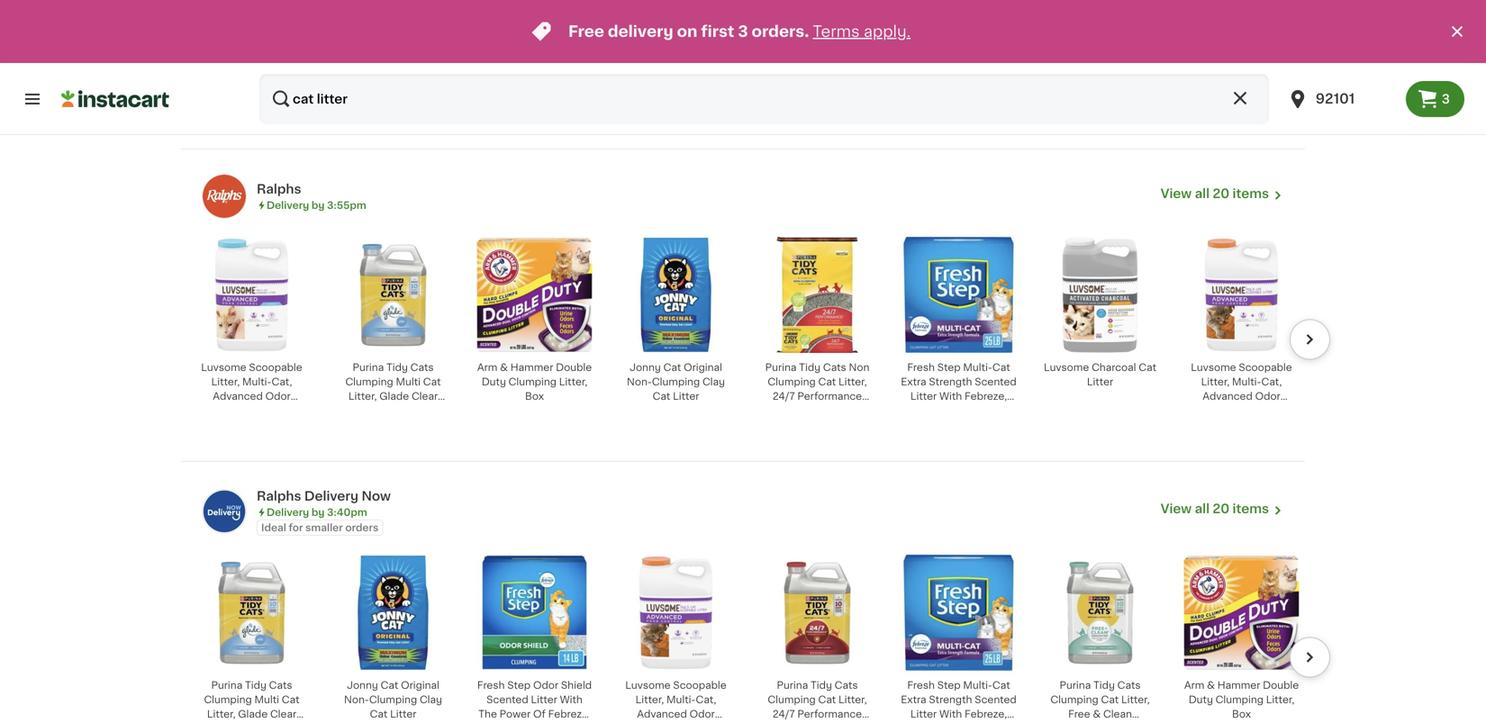 Task type: describe. For each thing, give the bounding box(es) containing it.
tidy for purina tidy cats clumping cat litter, free & cle
[[1093, 680, 1115, 690]]

fresh step odor shield scented litter with the power of febrez
[[477, 680, 592, 723]]

92101
[[1316, 92, 1355, 105]]

original for left jonny cat original non-clumping clay cat litter button
[[401, 680, 439, 690]]

unscented
[[1235, 406, 1290, 416]]

clumping inside purina tidy cats clumping multi cat litter, glade clear springs
[[345, 377, 393, 387]]

cat inside heart to tail salmon dinner canned cat food
[[564, 64, 582, 74]]

3:55pm
[[327, 200, 366, 210]]

tail for heart to tail seafood medley cat treats
[[1233, 50, 1249, 60]]

multi for purina tidy cats clumping multi cat litter, glade clear springs
[[396, 377, 421, 387]]

luvsome charcoal cat litter
[[1044, 362, 1156, 387]]

all for ralphs
[[1195, 187, 1210, 200]]

fresh step multi-cat extra strength scented litter with febreze, clumping cat litter button
[[895, 236, 1022, 416]]

entree
[[953, 64, 985, 74]]

tail for heart to tail chicken cat treats
[[809, 50, 826, 60]]

clumping inside purina tidy cats non clumping cat litter, 24/7 performance multi cat litter
[[768, 377, 816, 387]]

giblets
[[648, 64, 684, 74]]

0 horizontal spatial clay
[[420, 695, 442, 705]]

cat inside heart to tail chicken cat treats
[[792, 64, 810, 74]]

terms
[[813, 24, 860, 39]]

clear
[[412, 391, 438, 401]]

on
[[677, 24, 697, 39]]

items for ralphs
[[1233, 187, 1269, 200]]

scented inside fresh step multi-cat extra strength scented litter with febreze, clumping cat litter
[[975, 377, 1017, 387]]

heart for heart to tail chicken cat treats
[[766, 50, 794, 60]]

& for 'arm & hammer double duty clumping litter,  box' image corresponding to the right arm & hammer double duty clumping litter, box button
[[1207, 680, 1215, 690]]

delivery for ralphs
[[267, 200, 309, 210]]

to for heart to tail white fish and tuna canned cat food
[[367, 50, 377, 60]]

instacart logo image
[[61, 88, 169, 110]]

heart for heart to tail salmon cat treats
[[1050, 50, 1079, 60]]

now
[[362, 490, 391, 502]]

duty for 'arm & hammer double duty clumping litter,  box' image corresponding to topmost arm & hammer double duty clumping litter, box button
[[482, 377, 506, 387]]

heart to tail chicken cat treats button
[[754, 0, 881, 87]]

purina tidy cats clumping cat litter, free & clean unscented multi cat litter image
[[1042, 555, 1158, 671]]

heart for heart to tail white fish and tuna canned cat food
[[336, 50, 364, 60]]

hammer for topmost arm & hammer double duty clumping litter, box button
[[510, 362, 553, 372]]

tuna
[[361, 64, 385, 74]]

advanced for unscented
[[1203, 391, 1253, 401]]

tidy for purina tidy cats non clumping cat litter, 24/7 performance multi cat litter
[[799, 362, 821, 372]]

heart to tail turkey and giblets canned cat food button
[[612, 0, 739, 102]]

heart to tail chicken cat treats
[[766, 50, 869, 74]]

fresh step multi-cat extra strength scented litter with febreze, clumping cat litter image for fresh step multi-cat extra strength scented litter with febrez
[[901, 555, 1017, 671]]

litter, inside luvsome scoopable litter, multi-cat, advanced odor control, unscented
[[1201, 377, 1230, 387]]

purina tidy cats clumping cat litter, 24/7 performance multi cat litter image
[[759, 555, 875, 671]]

cats for purina tidy cats clumping cat litter, free & cle
[[1117, 680, 1141, 690]]

heart for heart to tail seafood medley cat treats
[[1190, 50, 1218, 60]]

fresh step multi-cat extra strength scented litter with febrez
[[901, 680, 1017, 723]]

0 horizontal spatial non-
[[344, 695, 369, 705]]

heart to tail salmon dinner canned cat food button
[[471, 0, 598, 102]]

turkey
[[690, 50, 724, 60]]

multi- inside fresh step multi-cat extra strength scented litter with febreze, clumping cat litter
[[963, 362, 992, 372]]

luvsome for luvsome scoopable litter, multi-cat, advanced odor control, unscented
[[1191, 362, 1236, 372]]

view for ralphs
[[1161, 187, 1192, 200]]

fresh step multi-cat extra strength scented litter with febrez button
[[895, 554, 1022, 723]]

0 horizontal spatial jonny cat original non-clumping clay cat litter button
[[330, 554, 457, 723]]

heart to tail white fish and tuna canned cat food
[[336, 50, 450, 89]]

cat inside "purina tidy cats clumping cat litter, free & cle"
[[1101, 695, 1119, 705]]

heart to tail salmon cat treats
[[1050, 50, 1150, 74]]

luvsome scoopable litter, multi-cat, advanced odor control, scented button
[[188, 236, 315, 416]]

litter, inside purina tidy cats clumping multi cat litter, glade clear springs
[[348, 391, 377, 401]]

treats for chicken
[[812, 64, 843, 74]]

delivery by 3:40pm
[[267, 507, 367, 517]]

heart to tail white fish and tuna canned cat food button
[[330, 0, 457, 102]]

medley
[[1196, 64, 1233, 74]]

dinner
[[487, 64, 520, 74]]

purina tidy cats clumping multi cat litter, glade clear springs
[[345, 362, 441, 416]]

white
[[398, 50, 427, 60]]

treats inside heart to tail seafood medley cat treats
[[1256, 64, 1287, 74]]

box for topmost arm & hammer double duty clumping litter, box button
[[525, 391, 544, 401]]

tail for heart to tail scoopable cat litter with baking soda
[[237, 50, 254, 60]]

heart to tail chicken cat entree
[[907, 50, 1010, 74]]

luvsome scoopable litter, multi-cat, advanced od
[[625, 680, 727, 723]]

cat inside "heart to tail salmon cat treats"
[[1075, 64, 1092, 74]]

with for clumping
[[939, 709, 962, 719]]

0 vertical spatial arm & hammer double duty clumping litter, box button
[[471, 236, 598, 414]]

purina for purina tidy cats clumping cat litter, free & cle
[[1060, 680, 1091, 690]]

shield
[[561, 680, 592, 690]]

purina tidy cats non clumping cat litter, 24/7 performance multi cat litter button
[[754, 236, 881, 416]]

luvsome for luvsome scoopable litter, multi-cat, advanced od
[[625, 680, 671, 690]]

delivery by 3:55pm
[[267, 200, 366, 210]]

original for the rightmost jonny cat original non-clumping clay cat litter button
[[684, 362, 722, 372]]

jonny cat original non-clumping clay cat litter for "jonny cat original non-clumping clay cat litter" image related to the rightmost jonny cat original non-clumping clay cat litter button
[[627, 362, 725, 401]]

by for ralphs
[[312, 200, 325, 210]]

control, for unscented
[[1193, 406, 1233, 416]]

purina for purina tidy cats clumping multi cat litter, glade cle
[[211, 680, 242, 690]]

multi- for luvsome scoopable litter, multi-cat, advanced od
[[667, 695, 696, 705]]

fresh step multi-cat extra strength scented litter with febreze, clumping cat litter image for fresh step multi-cat extra strength scented litter with febreze, clumping cat litter
[[901, 237, 1017, 353]]

soda
[[239, 79, 264, 89]]

purina for purina tidy cats non clumping cat litter, 24/7 performance multi cat litter
[[765, 362, 797, 372]]

luvsome scoopable litter, multi-cat, advanced odor control, scented image
[[194, 237, 310, 353]]

view all 20 items for ralphs
[[1161, 187, 1269, 200]]

clumping inside "purina tidy cats clumping cat litter, 24/7 performan"
[[768, 695, 816, 705]]

orders
[[345, 523, 379, 533]]

chicken for entree
[[969, 50, 1010, 60]]

ralphs delivery now
[[257, 490, 391, 502]]

fresh for fresh step multi-cat extra strength scented litter with febreze, clumping cat litter
[[907, 362, 935, 372]]

cat inside heart to tail turkey and giblets canned cat food
[[653, 79, 671, 89]]

canned inside heart to tail salmon dinner canned cat food
[[523, 64, 562, 74]]

purina tidy cats clumping cat litter, free & cle button
[[1037, 554, 1164, 723]]

purina tidy cats clumping multi cat litter, glade clear springs image for purina tidy cats clumping multi cat litter, glade clear springs
[[335, 237, 451, 353]]

heart to tail salmon cat treats button
[[1037, 0, 1164, 87]]

terms apply. link
[[813, 24, 911, 39]]

springs
[[374, 406, 412, 416]]

fresh step odor shield scented litter with the power of febreze, clumping cat litter image
[[476, 555, 593, 671]]

purina tidy cats clumping multi cat litter, glade cle button
[[188, 554, 315, 723]]

litter inside fresh step odor shield scented litter with the power of febrez
[[531, 695, 557, 705]]

cats for purina tidy cats clumping multi cat litter, glade cle
[[269, 680, 292, 690]]

litter, inside luvsome scoopable litter, multi-cat, advanced odor control, scented
[[211, 377, 240, 387]]

luvsome scoopable litter, multi-cat, advanced odor control, unscented button
[[1178, 236, 1305, 416]]

0 vertical spatial clay
[[702, 377, 725, 387]]

and inside heart to tail turkey and giblets canned cat food
[[627, 64, 645, 74]]

scented inside luvsome scoopable litter, multi-cat, advanced odor control, scented
[[252, 406, 294, 416]]

cat, inside luvsome scoopable litter, multi-cat, advanced od
[[696, 695, 716, 705]]

luvsome scoopable litter, multi-cat, advanced odor control, unscented image for luvsome scoopable litter, multi-cat, advanced od
[[618, 555, 734, 671]]

arm for topmost arm & hammer double duty clumping litter, box button
[[477, 362, 497, 372]]

3 inside button
[[1442, 93, 1450, 105]]

heart for heart to tail turkey and giblets canned cat food
[[628, 50, 656, 60]]

litter, inside "purina tidy cats clumping cat litter, free & cle"
[[1121, 695, 1150, 705]]

arm & hammer double duty clumping litter, box for 'arm & hammer double duty clumping litter,  box' image corresponding to topmost arm & hammer double duty clumping litter, box button
[[477, 362, 592, 401]]

heart to tail turkey and giblets canned cat food
[[627, 50, 725, 89]]

1 vertical spatial delivery
[[304, 490, 358, 502]]

ralphs show all 20 items element
[[257, 180, 1161, 198]]

fresh for fresh step odor shield scented litter with the power of febrez
[[477, 680, 505, 690]]

control, for scented
[[210, 406, 249, 416]]

luvsome charcoal cat litter button
[[1037, 236, 1164, 400]]

double for 'arm & hammer double duty clumping litter,  box' image corresponding to the right arm & hammer double duty clumping litter, box button
[[1263, 680, 1299, 690]]

litter inside fresh step multi-cat extra strength scented litter with febrez
[[910, 709, 937, 719]]

luvsome scoopable litter, multi-cat, advanced od button
[[612, 554, 739, 723]]

food inside heart to tail white fish and tuna canned cat food
[[380, 79, 406, 89]]

heart to tail seafood medley cat treats
[[1190, 50, 1293, 74]]

jonny cat original non-clumping clay cat litter for "jonny cat original non-clumping clay cat litter" image corresponding to left jonny cat original non-clumping clay cat litter button
[[344, 680, 442, 719]]

multi- inside fresh step multi-cat extra strength scented litter with febrez
[[963, 680, 992, 690]]

tail for heart to tail chicken cat entree
[[951, 50, 967, 60]]

with inside fresh step odor shield scented litter with the power of febrez
[[560, 695, 583, 705]]

purina tidy cats clumping cat litter, 24/7 performan
[[768, 680, 867, 723]]

luvsome for luvsome scoopable litter, multi-cat, advanced odor control, scented
[[201, 362, 246, 372]]

salmon for canned
[[547, 50, 584, 60]]

cat inside fresh step multi-cat extra strength scented litter with febrez
[[992, 680, 1010, 690]]

24/7 inside purina tidy cats non clumping cat litter, 24/7 performance multi cat litter
[[773, 391, 795, 401]]

clumping inside "purina tidy cats clumping cat litter, free & cle"
[[1051, 695, 1098, 705]]

non
[[849, 362, 869, 372]]

strength for fresh step multi-cat extra strength scented litter with febrez
[[929, 695, 972, 705]]

orders.
[[752, 24, 809, 39]]

clumping inside purina tidy cats clumping multi cat litter, glade cle
[[204, 695, 252, 705]]

heart for heart to tail salmon dinner canned cat food
[[485, 50, 513, 60]]

all for ralphs delivery now
[[1195, 502, 1210, 515]]

cat inside "purina tidy cats clumping cat litter, 24/7 performan"
[[818, 695, 836, 705]]

tail for heart to tail turkey and giblets canned cat food
[[672, 50, 688, 60]]

to for heart to tail salmon cat treats
[[1081, 50, 1091, 60]]

heart for heart to tail chicken cat entree
[[907, 50, 935, 60]]

fresh step odor shield scented litter with the power of febrez button
[[471, 554, 598, 723]]

litter, inside "purina tidy cats clumping cat litter, 24/7 performan"
[[839, 695, 867, 705]]

fish
[[430, 50, 450, 60]]

by for ralphs delivery now
[[312, 507, 325, 517]]

charcoal
[[1092, 362, 1136, 372]]

advanced inside luvsome scoopable litter, multi-cat, advanced od
[[637, 709, 687, 719]]

litter inside 'heart to tail scoopable cat litter with baking soda'
[[219, 64, 245, 74]]

scoopable for luvsome scoopable litter, multi-cat, advanced od
[[673, 680, 727, 690]]

purina tidy cats clumping cat litter, free & cle
[[1049, 680, 1151, 723]]

arm & hammer double duty clumping litter,  box image for topmost arm & hammer double duty clumping litter, box button
[[476, 237, 593, 353]]

for
[[289, 523, 303, 533]]

free inside "purina tidy cats clumping cat litter, free & cle"
[[1068, 709, 1090, 719]]

cat inside heart to tail seafood medley cat treats
[[1236, 64, 1254, 74]]

ralphs for ralphs delivery now
[[257, 490, 301, 502]]

luvsome scoopable litter, multi-cat, advanced odor control, unscented
[[1191, 362, 1292, 416]]

with
[[248, 64, 269, 74]]

cat inside heart to tail white fish and tuna canned cat food
[[429, 64, 447, 74]]

odor inside fresh step odor shield scented litter with the power of febrez
[[533, 680, 558, 690]]

apply.
[[864, 24, 911, 39]]

performance
[[797, 391, 862, 401]]

free delivery on first 3 orders. terms apply.
[[568, 24, 911, 39]]

scoopable inside 'heart to tail scoopable cat litter with baking soda'
[[256, 50, 310, 60]]

purina tidy cats clumping multi cat litter, glade cle
[[204, 680, 300, 723]]

canned inside heart to tail white fish and tuna canned cat food
[[387, 64, 426, 74]]

3 button
[[1406, 81, 1464, 117]]



Task type: vqa. For each thing, say whether or not it's contained in the screenshot.
Ralphs show all 20 items element
yes



Task type: locate. For each thing, give the bounding box(es) containing it.
3 treats from the left
[[1256, 64, 1287, 74]]

chicken down terms
[[828, 50, 869, 60]]

2 vertical spatial delivery
[[267, 507, 309, 517]]

0 horizontal spatial original
[[401, 680, 439, 690]]

by up ideal for smaller orders
[[312, 507, 325, 517]]

2 fresh step multi-cat extra strength scented litter with febreze, clumping cat litter image from the top
[[901, 555, 1017, 671]]

2 all from the top
[[1195, 502, 1210, 515]]

strength inside fresh step multi-cat extra strength scented litter with febrez
[[929, 695, 972, 705]]

litter, inside luvsome scoopable litter, multi-cat, advanced od
[[636, 695, 664, 705]]

view all 20 items
[[1161, 187, 1269, 200], [1161, 502, 1269, 515]]

0 horizontal spatial cat,
[[272, 377, 292, 387]]

2 horizontal spatial odor
[[1255, 391, 1280, 401]]

multi-
[[963, 362, 992, 372], [242, 377, 272, 387], [1232, 377, 1261, 387], [963, 680, 992, 690], [667, 695, 696, 705]]

1 and from the left
[[340, 64, 358, 74]]

duty
[[482, 377, 506, 387], [1189, 695, 1213, 705]]

0 vertical spatial original
[[684, 362, 722, 372]]

1 vertical spatial arm & hammer double duty clumping litter,  box image
[[1183, 555, 1300, 671]]

2 by from the top
[[312, 507, 325, 517]]

advanced for scented
[[213, 391, 263, 401]]

heart inside heart to tail chicken cat entree
[[907, 50, 935, 60]]

scoopable for luvsome scoopable litter, multi-cat, advanced odor control, scented
[[249, 362, 302, 372]]

1 treats from the left
[[812, 64, 843, 74]]

0 vertical spatial free
[[568, 24, 604, 39]]

1 vertical spatial duty
[[1189, 695, 1213, 705]]

0 horizontal spatial hammer
[[510, 362, 553, 372]]

92101 button
[[1276, 74, 1406, 124]]

litter inside luvsome charcoal cat litter
[[1087, 377, 1113, 387]]

with
[[939, 391, 962, 401], [560, 695, 583, 705], [939, 709, 962, 719]]

1 canned from the left
[[387, 64, 426, 74]]

and
[[340, 64, 358, 74], [627, 64, 645, 74]]

ralphs delivery now show all 20 items element
[[257, 487, 1161, 505]]

fresh for fresh step multi-cat extra strength scented litter with febrez
[[907, 680, 935, 690]]

item carousel region containing purina tidy cats clumping multi cat litter, glade cle
[[188, 547, 1330, 723]]

5 to from the left
[[796, 50, 807, 60]]

0 vertical spatial &
[[500, 362, 508, 372]]

1 ralphs from the top
[[257, 183, 301, 195]]

chicken inside heart to tail chicken cat treats
[[828, 50, 869, 60]]

1 to from the left
[[224, 50, 235, 60]]

and inside heart to tail white fish and tuna canned cat food
[[340, 64, 358, 74]]

tidy for purina tidy cats clumping multi cat litter, glade clear springs
[[386, 362, 408, 372]]

of
[[533, 709, 546, 719]]

1 24/7 from the top
[[773, 391, 795, 401]]

0 vertical spatial 3
[[738, 24, 748, 39]]

control,
[[210, 406, 249, 416], [1193, 406, 1233, 416]]

1 horizontal spatial hammer
[[1217, 680, 1260, 690]]

cats
[[410, 362, 434, 372], [823, 362, 846, 372], [269, 680, 292, 690], [835, 680, 858, 690], [1117, 680, 1141, 690]]

clay
[[702, 377, 725, 387], [420, 695, 442, 705]]

2 24/7 from the top
[[773, 709, 795, 719]]

6 tail from the left
[[951, 50, 967, 60]]

duty for 'arm & hammer double duty clumping litter,  box' image corresponding to the right arm & hammer double duty clumping litter, box button
[[1189, 695, 1213, 705]]

0 horizontal spatial multi
[[254, 695, 279, 705]]

fresh inside fresh step odor shield scented litter with the power of febrez
[[477, 680, 505, 690]]

fresh
[[907, 362, 935, 372], [477, 680, 505, 690], [907, 680, 935, 690]]

0 vertical spatial double
[[556, 362, 592, 372]]

1 horizontal spatial double
[[1263, 680, 1299, 690]]

to inside "heart to tail salmon cat treats"
[[1081, 50, 1091, 60]]

2 chicken from the left
[[969, 50, 1010, 60]]

fresh step multi-cat extra strength scented litter with febreze, clumping cat litter image inside fresh step multi-cat extra strength scented litter with febrez button
[[901, 555, 1017, 671]]

1 view from the top
[[1161, 187, 1192, 200]]

fresh step multi-cat extra strength scented litter with febreze, clumping cat litter image
[[901, 237, 1017, 353], [901, 555, 1017, 671]]

0 vertical spatial item carousel region
[[163, 229, 1330, 468]]

and left the giblets
[[627, 64, 645, 74]]

cats for purina tidy cats clumping multi cat litter, glade clear springs
[[410, 362, 434, 372]]

delivery up delivery by 3:40pm
[[304, 490, 358, 502]]

arm & hammer double duty clumping litter,  box image
[[476, 237, 593, 353], [1183, 555, 1300, 671]]

2 vertical spatial &
[[1093, 709, 1101, 719]]

item carousel region for ralphs delivery now
[[188, 547, 1330, 723]]

1 horizontal spatial &
[[1093, 709, 1101, 719]]

canned down white
[[387, 64, 426, 74]]

3 canned from the left
[[686, 64, 725, 74]]

tail inside 'heart to tail scoopable cat litter with baking soda'
[[237, 50, 254, 60]]

tail for heart to tail salmon cat treats
[[1094, 50, 1110, 60]]

3 tail from the left
[[528, 50, 545, 60]]

1 horizontal spatial arm
[[1184, 680, 1204, 690]]

with inside fresh step multi-cat extra strength scented litter with febreze, clumping cat litter
[[939, 391, 962, 401]]

food inside heart to tail salmon dinner canned cat food
[[522, 79, 547, 89]]

fresh inside fresh step multi-cat extra strength scented litter with febrez
[[907, 680, 935, 690]]

5 heart from the left
[[766, 50, 794, 60]]

tail inside heart to tail white fish and tuna canned cat food
[[379, 50, 396, 60]]

tidy for purina tidy cats clumping multi cat litter, glade cle
[[245, 680, 266, 690]]

to inside heart to tail seafood medley cat treats
[[1220, 50, 1230, 60]]

1 vertical spatial 3
[[1442, 93, 1450, 105]]

6 heart from the left
[[907, 50, 935, 60]]

3 to from the left
[[515, 50, 526, 60]]

2 horizontal spatial multi
[[780, 406, 805, 416]]

0 vertical spatial by
[[312, 200, 325, 210]]

Search field
[[259, 74, 1269, 124]]

hammer for the right arm & hammer double duty clumping litter, box button
[[1217, 680, 1260, 690]]

0 vertical spatial purina tidy cats clumping multi cat litter, glade clear springs image
[[335, 237, 451, 353]]

glade for purina tidy cats clumping multi cat litter, glade clear springs
[[379, 391, 409, 401]]

1 by from the top
[[312, 200, 325, 210]]

odor for scented
[[265, 391, 291, 401]]

0 horizontal spatial advanced
[[213, 391, 263, 401]]

ideal
[[261, 523, 286, 533]]

chicken up entree
[[969, 50, 1010, 60]]

luvsome for luvsome charcoal cat litter
[[1044, 362, 1089, 372]]

heart to tail seafood medley cat treats button
[[1178, 0, 1305, 87]]

clumping inside fresh step multi-cat extra strength scented litter with febreze, clumping cat litter
[[910, 406, 958, 416]]

1 vertical spatial extra
[[901, 695, 926, 705]]

original
[[684, 362, 722, 372], [401, 680, 439, 690]]

strength inside fresh step multi-cat extra strength scented litter with febreze, clumping cat litter
[[929, 377, 972, 387]]

8 heart from the left
[[1190, 50, 1218, 60]]

luvsome right shield
[[625, 680, 671, 690]]

1 horizontal spatial glade
[[379, 391, 409, 401]]

2 ralphs from the top
[[257, 490, 301, 502]]

0 vertical spatial extra
[[901, 377, 926, 387]]

heart inside heart to tail chicken cat treats
[[766, 50, 794, 60]]

1 horizontal spatial food
[[522, 79, 547, 89]]

0 vertical spatial jonny cat original non-clumping clay cat litter
[[627, 362, 725, 401]]

salmon for treats
[[1113, 50, 1150, 60]]

20
[[1213, 187, 1229, 200], [1213, 502, 1229, 515]]

1 control, from the left
[[210, 406, 249, 416]]

20 for ralphs
[[1213, 187, 1229, 200]]

luvsome
[[201, 362, 246, 372], [1044, 362, 1089, 372], [1191, 362, 1236, 372], [625, 680, 671, 690]]

free
[[568, 24, 604, 39], [1068, 709, 1090, 719]]

1 vertical spatial jonny cat original non-clumping clay cat litter button
[[330, 554, 457, 723]]

0 horizontal spatial duty
[[482, 377, 506, 387]]

ralphs up ideal
[[257, 490, 301, 502]]

1 vertical spatial clay
[[420, 695, 442, 705]]

all
[[1195, 187, 1210, 200], [1195, 502, 1210, 515]]

canned down "turkey"
[[686, 64, 725, 74]]

2 control, from the left
[[1193, 406, 1233, 416]]

purina
[[353, 362, 384, 372], [765, 362, 797, 372], [211, 680, 242, 690], [777, 680, 808, 690], [1060, 680, 1091, 690]]

heart to tail salmon dinner canned cat food
[[485, 50, 584, 89]]

luvsome scoopable litter, multi-cat, advanced odor control, unscented image for luvsome scoopable litter, multi-cat, advanced odor control, unscented
[[1183, 237, 1300, 353]]

scented inside fresh step odor shield scented litter with the power of febrez
[[487, 695, 528, 705]]

4 heart from the left
[[628, 50, 656, 60]]

multi inside purina tidy cats clumping multi cat litter, glade cle
[[254, 695, 279, 705]]

cats for purina tidy cats clumping cat litter, 24/7 performan
[[835, 680, 858, 690]]

1 vertical spatial jonny cat original non-clumping clay cat litter image
[[335, 555, 451, 671]]

litter, inside purina tidy cats clumping multi cat litter, glade cle
[[207, 709, 236, 719]]

scoopable inside luvsome scoopable litter, multi-cat, advanced od
[[673, 680, 727, 690]]

1 horizontal spatial cat,
[[696, 695, 716, 705]]

litter
[[219, 64, 245, 74], [1087, 377, 1113, 387], [673, 391, 699, 401], [910, 391, 937, 401], [828, 406, 854, 416], [981, 406, 1007, 416], [531, 695, 557, 705], [390, 709, 416, 719], [910, 709, 937, 719]]

purina tidy cats clumping multi cat litter, glade clear springs button
[[330, 236, 457, 416]]

2 view from the top
[[1161, 502, 1192, 515]]

0 horizontal spatial food
[[380, 79, 406, 89]]

0 vertical spatial with
[[939, 391, 962, 401]]

3 inside limited time offer region
[[738, 24, 748, 39]]

tail inside "heart to tail salmon cat treats"
[[1094, 50, 1110, 60]]

odor for unscented
[[1255, 391, 1280, 401]]

step inside fresh step multi-cat extra strength scented litter with febrez
[[937, 680, 961, 690]]

cat inside heart to tail chicken cat entree
[[932, 64, 950, 74]]

2 horizontal spatial treats
[[1256, 64, 1287, 74]]

heart inside heart to tail turkey and giblets canned cat food
[[628, 50, 656, 60]]

1 vertical spatial fresh step multi-cat extra strength scented litter with febreze, clumping cat litter image
[[901, 555, 1017, 671]]

0 vertical spatial jonny cat original non-clumping clay cat litter image
[[618, 237, 734, 353]]

ralphs up delivery by 3:55pm
[[257, 183, 301, 195]]

luvsome charcoal cat litter image
[[1042, 237, 1158, 353]]

item carousel region
[[163, 229, 1330, 468], [188, 547, 1330, 723]]

advanced
[[213, 391, 263, 401], [1203, 391, 1253, 401], [637, 709, 687, 719]]

& inside "purina tidy cats clumping cat litter, free & cle"
[[1093, 709, 1101, 719]]

baking
[[271, 64, 305, 74]]

and left the "tuna"
[[340, 64, 358, 74]]

2 to from the left
[[367, 50, 377, 60]]

control, inside luvsome scoopable litter, multi-cat, advanced odor control, unscented
[[1193, 406, 1233, 416]]

to
[[224, 50, 235, 60], [367, 50, 377, 60], [515, 50, 526, 60], [659, 50, 669, 60], [796, 50, 807, 60], [938, 50, 948, 60], [1081, 50, 1091, 60], [1220, 50, 1230, 60]]

food inside heart to tail turkey and giblets canned cat food
[[673, 79, 699, 89]]

tidy inside purina tidy cats clumping multi cat litter, glade cle
[[245, 680, 266, 690]]

1 horizontal spatial advanced
[[637, 709, 687, 719]]

odor inside luvsome scoopable litter, multi-cat, advanced odor control, unscented
[[1255, 391, 1280, 401]]

item carousel region containing luvsome scoopable litter, multi-cat, advanced odor control, scented
[[163, 229, 1330, 468]]

1 heart from the left
[[194, 50, 222, 60]]

litter,
[[211, 377, 240, 387], [559, 377, 587, 387], [839, 377, 867, 387], [1201, 377, 1230, 387], [348, 391, 377, 401], [636, 695, 664, 705], [839, 695, 867, 705], [1121, 695, 1150, 705], [1266, 695, 1294, 705], [207, 709, 236, 719]]

1 horizontal spatial treats
[[1095, 64, 1126, 74]]

multi inside purina tidy cats non clumping cat litter, 24/7 performance multi cat litter
[[780, 406, 805, 416]]

heart to tail scoopable cat litter with baking soda
[[194, 50, 310, 89]]

2 20 from the top
[[1213, 502, 1229, 515]]

1 horizontal spatial and
[[627, 64, 645, 74]]

arm & hammer double duty clumping litter,  box image for the right arm & hammer double duty clumping litter, box button
[[1183, 555, 1300, 671]]

strength for fresh step multi-cat extra strength scented litter with febreze, clumping cat litter
[[929, 377, 972, 387]]

0 vertical spatial non-
[[627, 377, 652, 387]]

2 view all 20 items from the top
[[1161, 502, 1269, 515]]

1 vertical spatial by
[[312, 507, 325, 517]]

first
[[701, 24, 734, 39]]

to for heart to tail chicken cat treats
[[796, 50, 807, 60]]

luvsome left the charcoal at the right
[[1044, 362, 1089, 372]]

0 horizontal spatial canned
[[387, 64, 426, 74]]

scoopable inside luvsome scoopable litter, multi-cat, advanced odor control, unscented
[[1239, 362, 1292, 372]]

0 horizontal spatial jonny cat original non-clumping clay cat litter
[[344, 680, 442, 719]]

luvsome scoopable litter, multi-cat, advanced odor control, unscented image
[[1183, 237, 1300, 353], [618, 555, 734, 671]]

item carousel region for ralphs
[[163, 229, 1330, 468]]

2 heart from the left
[[336, 50, 364, 60]]

0 horizontal spatial glade
[[238, 709, 268, 719]]

0 horizontal spatial and
[[340, 64, 358, 74]]

1 vertical spatial original
[[401, 680, 439, 690]]

febreze,
[[965, 391, 1007, 401]]

0 horizontal spatial &
[[500, 362, 508, 372]]

double for 'arm & hammer double duty clumping litter,  box' image corresponding to topmost arm & hammer double duty clumping litter, box button
[[556, 362, 592, 372]]

7 heart from the left
[[1050, 50, 1079, 60]]

cat inside purina tidy cats clumping multi cat litter, glade cle
[[282, 695, 300, 705]]

1 tail from the left
[[237, 50, 254, 60]]

luvsome down luvsome scoopable litter, multi-cat, advanced odor control, scented image
[[201, 362, 246, 372]]

tidy inside purina tidy cats clumping multi cat litter, glade clear springs
[[386, 362, 408, 372]]

0 vertical spatial view all 20 items
[[1161, 187, 1269, 200]]

multi- inside luvsome scoopable litter, multi-cat, advanced od
[[667, 695, 696, 705]]

0 horizontal spatial arm
[[477, 362, 497, 372]]

1 vertical spatial arm
[[1184, 680, 1204, 690]]

chicken for treats
[[828, 50, 869, 60]]

cats for purina tidy cats non clumping cat litter, 24/7 performance multi cat litter
[[823, 362, 846, 372]]

box
[[525, 391, 544, 401], [1232, 709, 1251, 719]]

step
[[937, 362, 961, 372], [507, 680, 531, 690], [937, 680, 961, 690]]

purina tidy cats clumping multi cat litter, glade clear springs image inside button
[[335, 237, 451, 353]]

smaller
[[305, 523, 343, 533]]

2 food from the left
[[522, 79, 547, 89]]

delivery up for
[[267, 507, 309, 517]]

0 vertical spatial box
[[525, 391, 544, 401]]

6 to from the left
[[938, 50, 948, 60]]

1 all from the top
[[1195, 187, 1210, 200]]

advanced inside luvsome scoopable litter, multi-cat, advanced odor control, scented
[[213, 391, 263, 401]]

litter inside purina tidy cats non clumping cat litter, 24/7 performance multi cat litter
[[828, 406, 854, 416]]

2 extra from the top
[[901, 695, 926, 705]]

1 view all 20 items from the top
[[1161, 187, 1269, 200]]

treats inside "heart to tail salmon cat treats"
[[1095, 64, 1126, 74]]

1 vertical spatial non-
[[344, 695, 369, 705]]

to for heart to tail chicken cat entree
[[938, 50, 948, 60]]

1 strength from the top
[[929, 377, 972, 387]]

scoopable inside luvsome scoopable litter, multi-cat, advanced odor control, scented
[[249, 362, 302, 372]]

1 horizontal spatial jonny cat original non-clumping clay cat litter button
[[612, 236, 739, 414]]

to inside 'heart to tail scoopable cat litter with baking soda'
[[224, 50, 235, 60]]

1 horizontal spatial purina tidy cats clumping multi cat litter, glade clear springs image
[[335, 237, 451, 353]]

arm for the right arm & hammer double duty clumping litter, box button
[[1184, 680, 1204, 690]]

control, inside luvsome scoopable litter, multi-cat, advanced odor control, scented
[[210, 406, 249, 416]]

cats inside purina tidy cats clumping multi cat litter, glade clear springs
[[410, 362, 434, 372]]

purina inside purina tidy cats non clumping cat litter, 24/7 performance multi cat litter
[[765, 362, 797, 372]]

1 vertical spatial arm & hammer double duty clumping litter, box
[[1184, 680, 1299, 719]]

odor
[[265, 391, 291, 401], [1255, 391, 1280, 401], [533, 680, 558, 690]]

0 horizontal spatial luvsome scoopable litter, multi-cat, advanced odor control, unscented image
[[618, 555, 734, 671]]

0 horizontal spatial arm & hammer double duty clumping litter, box
[[477, 362, 592, 401]]

seafood
[[1252, 50, 1293, 60]]

purina inside "purina tidy cats clumping cat litter, free & cle"
[[1060, 680, 1091, 690]]

view all 20 items for ralphs delivery now
[[1161, 502, 1269, 515]]

purina tidy cats non clumping cat litter, 24/7 performance multi cat litter image
[[759, 237, 875, 353]]

4 to from the left
[[659, 50, 669, 60]]

3 heart from the left
[[485, 50, 513, 60]]

0 horizontal spatial double
[[556, 362, 592, 372]]

0 vertical spatial ralphs
[[257, 183, 301, 195]]

1 horizontal spatial arm & hammer double duty clumping litter, box button
[[1178, 554, 1305, 723]]

2 vertical spatial multi
[[254, 695, 279, 705]]

cats inside purina tidy cats clumping multi cat litter, glade cle
[[269, 680, 292, 690]]

extra inside fresh step multi-cat extra strength scented litter with febreze, clumping cat litter
[[901, 377, 926, 387]]

glade for purina tidy cats clumping multi cat litter, glade cle
[[238, 709, 268, 719]]

strength
[[929, 377, 972, 387], [929, 695, 972, 705]]

heart inside heart to tail white fish and tuna canned cat food
[[336, 50, 364, 60]]

0 vertical spatial fresh step multi-cat extra strength scented litter with febreze, clumping cat litter image
[[901, 237, 1017, 353]]

0 vertical spatial jonny cat original non-clumping clay cat litter button
[[612, 236, 739, 414]]

scented inside fresh step multi-cat extra strength scented litter with febrez
[[975, 695, 1017, 705]]

jonny cat original non-clumping clay cat litter image for the rightmost jonny cat original non-clumping clay cat litter button
[[618, 237, 734, 353]]

double
[[556, 362, 592, 372], [1263, 680, 1299, 690]]

arm & hammer double duty clumping litter, box for 'arm & hammer double duty clumping litter,  box' image corresponding to the right arm & hammer double duty clumping litter, box button
[[1184, 680, 1299, 719]]

extra for fresh step multi-cat extra strength scented litter with febrez
[[901, 695, 926, 705]]

cat, for scented
[[272, 377, 292, 387]]

2 tail from the left
[[379, 50, 396, 60]]

cats inside purina tidy cats non clumping cat litter, 24/7 performance multi cat litter
[[823, 362, 846, 372]]

&
[[500, 362, 508, 372], [1207, 680, 1215, 690], [1093, 709, 1101, 719]]

fresh inside fresh step multi-cat extra strength scented litter with febreze, clumping cat litter
[[907, 362, 935, 372]]

luvsome inside luvsome scoopable litter, multi-cat, advanced odor control, scented
[[201, 362, 246, 372]]

by left 3:55pm on the top left of page
[[312, 200, 325, 210]]

purina tidy cats clumping cat litter, 24/7 performan button
[[754, 554, 881, 723]]

1 horizontal spatial jonny cat original non-clumping clay cat litter image
[[618, 237, 734, 353]]

0 horizontal spatial jonny cat original non-clumping clay cat litter image
[[335, 555, 451, 671]]

0 vertical spatial jonny
[[630, 362, 661, 372]]

cat, for unscented
[[1261, 377, 1282, 387]]

1 horizontal spatial box
[[1232, 709, 1251, 719]]

heart for heart to tail scoopable cat litter with baking soda
[[194, 50, 222, 60]]

items for ralphs delivery now
[[1233, 502, 1269, 515]]

heart inside 'heart to tail scoopable cat litter with baking soda'
[[194, 50, 222, 60]]

heart to tail chicken cat entree button
[[895, 0, 1022, 87]]

1 vertical spatial items
[[1233, 502, 1269, 515]]

step for febreze,
[[937, 362, 961, 372]]

clumping
[[345, 377, 393, 387], [509, 377, 557, 387], [652, 377, 700, 387], [768, 377, 816, 387], [910, 406, 958, 416], [204, 695, 252, 705], [369, 695, 417, 705], [768, 695, 816, 705], [1051, 695, 1098, 705], [1216, 695, 1264, 705]]

tail for heart to tail white fish and tuna canned cat food
[[379, 50, 396, 60]]

delivery for ralphs delivery now
[[267, 507, 309, 517]]

0 horizontal spatial purina tidy cats clumping multi cat litter, glade clear springs image
[[194, 555, 310, 671]]

8 to from the left
[[1220, 50, 1230, 60]]

5 tail from the left
[[809, 50, 826, 60]]

20 for ralphs delivery now
[[1213, 502, 1229, 515]]

2 horizontal spatial canned
[[686, 64, 725, 74]]

with for non
[[939, 391, 962, 401]]

4 tail from the left
[[672, 50, 688, 60]]

1 vertical spatial all
[[1195, 502, 1210, 515]]

luvsome inside luvsome charcoal cat litter
[[1044, 362, 1089, 372]]

0 horizontal spatial arm & hammer double duty clumping litter,  box image
[[476, 237, 593, 353]]

extra for fresh step multi-cat extra strength scented litter with febreze, clumping cat litter
[[901, 377, 926, 387]]

7 to from the left
[[1081, 50, 1091, 60]]

24/7 inside "purina tidy cats clumping cat litter, 24/7 performan"
[[773, 709, 795, 719]]

jonny cat original non-clumping clay cat litter image for left jonny cat original non-clumping clay cat litter button
[[335, 555, 451, 671]]

2 salmon from the left
[[1113, 50, 1150, 60]]

1 fresh step multi-cat extra strength scented litter with febreze, clumping cat litter image from the top
[[901, 237, 1017, 353]]

luvsome scoopable litter, multi-cat, advanced odor control, scented
[[201, 362, 302, 416]]

items
[[1233, 187, 1269, 200], [1233, 502, 1269, 515]]

1 extra from the top
[[901, 377, 926, 387]]

1 horizontal spatial jonny cat original non-clumping clay cat litter
[[627, 362, 725, 401]]

1 20 from the top
[[1213, 187, 1229, 200]]

0 horizontal spatial chicken
[[828, 50, 869, 60]]

1 horizontal spatial chicken
[[969, 50, 1010, 60]]

2 and from the left
[[627, 64, 645, 74]]

jonny for left jonny cat original non-clumping clay cat litter button
[[347, 680, 378, 690]]

0 horizontal spatial jonny
[[347, 680, 378, 690]]

ideal for smaller orders
[[261, 523, 379, 533]]

delivery left 3:55pm on the top left of page
[[267, 200, 309, 210]]

to for heart to tail turkey and giblets canned cat food
[[659, 50, 669, 60]]

limited time offer region
[[0, 0, 1446, 63]]

by
[[312, 200, 325, 210], [312, 507, 325, 517]]

canned inside heart to tail turkey and giblets canned cat food
[[686, 64, 725, 74]]

0 horizontal spatial 3
[[738, 24, 748, 39]]

1 vertical spatial strength
[[929, 695, 972, 705]]

food
[[380, 79, 406, 89], [522, 79, 547, 89], [673, 79, 699, 89]]

1 vertical spatial hammer
[[1217, 680, 1260, 690]]

1 horizontal spatial non-
[[627, 377, 652, 387]]

ralphs
[[257, 183, 301, 195], [257, 490, 301, 502]]

1 horizontal spatial control,
[[1193, 406, 1233, 416]]

cat inside purina tidy cats clumping multi cat litter, glade clear springs
[[423, 377, 441, 387]]

to for heart to tail salmon dinner canned cat food
[[515, 50, 526, 60]]

2 treats from the left
[[1095, 64, 1126, 74]]

purina tidy cats clumping multi cat litter, glade clear springs image for purina tidy cats clumping multi cat litter, glade cle
[[194, 555, 310, 671]]

chicken
[[828, 50, 869, 60], [969, 50, 1010, 60]]

0 vertical spatial 24/7
[[773, 391, 795, 401]]

1 items from the top
[[1233, 187, 1269, 200]]

1 vertical spatial double
[[1263, 680, 1299, 690]]

tidy for purina tidy cats clumping cat litter, 24/7 performan
[[811, 680, 832, 690]]

1 vertical spatial 24/7
[[773, 709, 795, 719]]

1 vertical spatial view all 20 items
[[1161, 502, 1269, 515]]

to inside heart to tail white fish and tuna canned cat food
[[367, 50, 377, 60]]

1 food from the left
[[380, 79, 406, 89]]

purina tidy cats clumping multi cat litter, glade clear springs image inside purina tidy cats clumping multi cat litter, glade cle button
[[194, 555, 310, 671]]

1 salmon from the left
[[547, 50, 584, 60]]

92101 button
[[1287, 74, 1395, 124]]

tail inside heart to tail chicken cat entree
[[951, 50, 967, 60]]

multi- inside luvsome scoopable litter, multi-cat, advanced odor control, scented
[[242, 377, 272, 387]]

cat inside 'heart to tail scoopable cat litter with baking soda'
[[198, 64, 216, 74]]

purina inside "purina tidy cats clumping cat litter, 24/7 performan"
[[777, 680, 808, 690]]

0 vertical spatial arm & hammer double duty clumping litter, box
[[477, 362, 592, 401]]

scoopable for luvsome scoopable litter, multi-cat, advanced odor control, unscented
[[1239, 362, 1292, 372]]

fresh step multi-cat extra strength scented litter with febreze, clumping cat litter
[[901, 362, 1017, 416]]

2 strength from the top
[[929, 695, 972, 705]]

purina inside purina tidy cats clumping multi cat litter, glade cle
[[211, 680, 242, 690]]

litter, inside purina tidy cats non clumping cat litter, 24/7 performance multi cat litter
[[839, 377, 867, 387]]

tail inside heart to tail turkey and giblets canned cat food
[[672, 50, 688, 60]]

jonny cat original non-clumping clay cat litter
[[627, 362, 725, 401], [344, 680, 442, 719]]

3:40pm
[[327, 507, 367, 517]]

delivery
[[608, 24, 673, 39]]

to inside heart to tail chicken cat treats
[[796, 50, 807, 60]]

1 vertical spatial &
[[1207, 680, 1215, 690]]

& for 'arm & hammer double duty clumping litter,  box' image corresponding to topmost arm & hammer double duty clumping litter, box button
[[500, 362, 508, 372]]

1 vertical spatial glade
[[238, 709, 268, 719]]

step for of
[[507, 680, 531, 690]]

2 canned from the left
[[523, 64, 562, 74]]

the
[[478, 709, 497, 719]]

1 vertical spatial item carousel region
[[188, 547, 1330, 723]]

to inside heart to tail chicken cat entree
[[938, 50, 948, 60]]

8 tail from the left
[[1233, 50, 1249, 60]]

purina inside purina tidy cats clumping multi cat litter, glade clear springs
[[353, 362, 384, 372]]

1 vertical spatial jonny cat original non-clumping clay cat litter
[[344, 680, 442, 719]]

2 items from the top
[[1233, 502, 1269, 515]]

1 horizontal spatial 3
[[1442, 93, 1450, 105]]

purina for purina tidy cats clumping multi cat litter, glade clear springs
[[353, 362, 384, 372]]

cat inside luvsome charcoal cat litter
[[1139, 362, 1156, 372]]

7 tail from the left
[[1094, 50, 1110, 60]]

1 horizontal spatial original
[[684, 362, 722, 372]]

purina tidy cats non clumping cat litter, 24/7 performance multi cat litter
[[765, 362, 869, 416]]

view for ralphs delivery now
[[1161, 502, 1192, 515]]

arm & hammer double duty clumping litter, box button
[[471, 236, 598, 414], [1178, 554, 1305, 723]]

jonny cat original non-clumping clay cat litter image
[[618, 237, 734, 353], [335, 555, 451, 671]]

free inside limited time offer region
[[568, 24, 604, 39]]

canned right the "dinner"
[[523, 64, 562, 74]]

1 horizontal spatial luvsome scoopable litter, multi-cat, advanced odor control, unscented image
[[1183, 237, 1300, 353]]

None search field
[[259, 74, 1269, 124]]

1 vertical spatial free
[[1068, 709, 1090, 719]]

box for the right arm & hammer double duty clumping litter, box button
[[1232, 709, 1251, 719]]

jonny for the rightmost jonny cat original non-clumping clay cat litter button
[[630, 362, 661, 372]]

1 chicken from the left
[[828, 50, 869, 60]]

power
[[500, 709, 531, 719]]

salmon
[[547, 50, 584, 60], [1113, 50, 1150, 60]]

arm & hammer double duty clumping litter, box
[[477, 362, 592, 401], [1184, 680, 1299, 719]]

1 vertical spatial view
[[1161, 502, 1192, 515]]

heart to tail scoopable cat litter with baking soda button
[[188, 0, 315, 102]]

tidy
[[386, 362, 408, 372], [799, 362, 821, 372], [245, 680, 266, 690], [811, 680, 832, 690], [1093, 680, 1115, 690]]

0 vertical spatial duty
[[482, 377, 506, 387]]

3
[[738, 24, 748, 39], [1442, 93, 1450, 105]]

treats for salmon
[[1095, 64, 1126, 74]]

scented
[[975, 377, 1017, 387], [252, 406, 294, 416], [487, 695, 528, 705], [975, 695, 1017, 705]]

1 vertical spatial multi
[[780, 406, 805, 416]]

purina for purina tidy cats clumping cat litter, 24/7 performan
[[777, 680, 808, 690]]

to for heart to tail seafood medley cat treats
[[1220, 50, 1230, 60]]

scoopable
[[256, 50, 310, 60], [249, 362, 302, 372], [1239, 362, 1292, 372], [673, 680, 727, 690]]

tail inside heart to tail seafood medley cat treats
[[1233, 50, 1249, 60]]

3 food from the left
[[673, 79, 699, 89]]

arm
[[477, 362, 497, 372], [1184, 680, 1204, 690]]

tail for heart to tail salmon dinner canned cat food
[[528, 50, 545, 60]]

to for heart to tail scoopable cat litter with baking soda
[[224, 50, 235, 60]]

luvsome up unscented
[[1191, 362, 1236, 372]]

purina tidy cats clumping multi cat litter, glade clear springs image
[[335, 237, 451, 353], [194, 555, 310, 671]]

ralphs for ralphs
[[257, 183, 301, 195]]

cat, inside luvsome scoopable litter, multi-cat, advanced odor control, unscented
[[1261, 377, 1282, 387]]

glade
[[379, 391, 409, 401], [238, 709, 268, 719]]

multi for purina tidy cats clumping multi cat litter, glade cle
[[254, 695, 279, 705]]

multi inside purina tidy cats clumping multi cat litter, glade clear springs
[[396, 377, 421, 387]]



